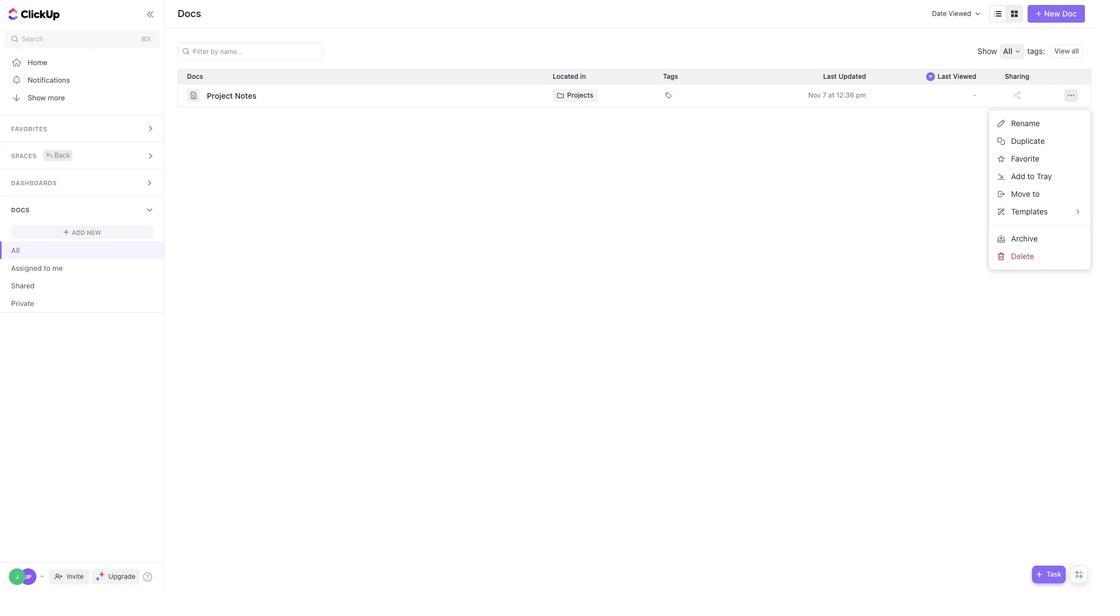 Task type: locate. For each thing, give the bounding box(es) containing it.
last left viewed
[[938, 72, 952, 81]]

favorites button
[[0, 115, 165, 142]]

notifications
[[28, 75, 70, 84]]

home link
[[0, 54, 165, 71]]

last
[[824, 72, 837, 81], [938, 72, 952, 81]]

0 horizontal spatial docs
[[11, 206, 30, 214]]

add up move
[[1012, 172, 1026, 181]]

last for last updated
[[824, 72, 837, 81]]

nov
[[809, 91, 821, 99]]

tags :
[[1028, 46, 1046, 56]]

favorite button
[[994, 150, 1087, 168]]

add to tray button
[[994, 168, 1087, 185]]

0 horizontal spatial show
[[28, 93, 46, 102]]

new
[[87, 229, 101, 236]]

1 horizontal spatial last
[[938, 72, 952, 81]]

delete
[[1012, 252, 1035, 261]]

1 horizontal spatial add
[[1012, 172, 1026, 181]]

tags
[[663, 72, 679, 81]]

back link
[[43, 150, 73, 161]]

all
[[11, 246, 20, 255]]

to left 'tray' on the top right of page
[[1028, 172, 1035, 181]]

new doc
[[1045, 9, 1077, 18]]

duplicate
[[1012, 136, 1046, 146]]

templates button
[[994, 203, 1087, 221]]

projects link
[[553, 89, 598, 102]]

2 last from the left
[[938, 72, 952, 81]]

show
[[978, 46, 998, 56], [28, 93, 46, 102]]

to left me
[[44, 264, 50, 272]]

docs inside sidebar navigation
[[11, 206, 30, 214]]

:
[[1044, 46, 1046, 56]]

1 horizontal spatial docs
[[178, 8, 201, 19]]

add new
[[72, 229, 101, 236]]

delete button
[[994, 248, 1087, 266]]

-
[[974, 91, 977, 99]]

show left "more"
[[28, 93, 46, 102]]

pm
[[857, 91, 867, 99]]

to
[[1028, 172, 1035, 181], [1033, 189, 1040, 199], [44, 264, 50, 272]]

1 last from the left
[[824, 72, 837, 81]]

1 horizontal spatial show
[[978, 46, 998, 56]]

located
[[553, 72, 579, 81]]

to inside dropdown button
[[1033, 189, 1040, 199]]

notifications link
[[0, 71, 165, 89]]

1 vertical spatial docs
[[11, 206, 30, 214]]

doc
[[1063, 9, 1077, 18]]

docs
[[178, 8, 201, 19], [11, 206, 30, 214]]

last updated
[[824, 72, 867, 81]]

2 vertical spatial to
[[44, 264, 50, 272]]

new
[[1045, 9, 1061, 18]]

archive button
[[994, 230, 1087, 248]]

0 horizontal spatial last
[[824, 72, 837, 81]]

0 vertical spatial to
[[1028, 172, 1035, 181]]

move to
[[1012, 189, 1040, 199]]

notes
[[235, 91, 257, 100]]

to inside sidebar navigation
[[44, 264, 50, 272]]

sidebar navigation
[[0, 0, 165, 592]]

tags
[[1028, 46, 1044, 56]]

1 vertical spatial to
[[1033, 189, 1040, 199]]

show left tags
[[978, 46, 998, 56]]

show inside sidebar navigation
[[28, 93, 46, 102]]

7
[[823, 91, 827, 99]]

to right move
[[1033, 189, 1040, 199]]

search
[[22, 35, 43, 43]]

0 horizontal spatial add
[[72, 229, 85, 236]]

me
[[52, 264, 63, 272]]

show more
[[28, 93, 65, 102]]

rename
[[1012, 119, 1041, 128]]

home
[[28, 58, 47, 67]]

1 vertical spatial add
[[72, 229, 85, 236]]

add left new
[[72, 229, 85, 236]]

last up at at the right
[[824, 72, 837, 81]]

add inside sidebar navigation
[[72, 229, 85, 236]]

1 vertical spatial show
[[28, 93, 46, 102]]

show for show
[[978, 46, 998, 56]]

dashboards
[[11, 179, 57, 187]]

add
[[1012, 172, 1026, 181], [72, 229, 85, 236]]

0 vertical spatial show
[[978, 46, 998, 56]]

0 vertical spatial add
[[1012, 172, 1026, 181]]

add inside button
[[1012, 172, 1026, 181]]

nov 7 at 12:36 pm
[[809, 91, 867, 99]]

archive
[[1012, 234, 1038, 243]]



Task type: describe. For each thing, give the bounding box(es) containing it.
project
[[207, 91, 233, 100]]

shared
[[11, 281, 35, 290]]

task
[[1047, 571, 1062, 579]]

move to button
[[994, 185, 1087, 203]]

viewed
[[954, 72, 977, 81]]

to for move
[[1033, 189, 1040, 199]]

duplicate button
[[994, 132, 1087, 150]]

sharing
[[1006, 72, 1030, 81]]

show for show more
[[28, 93, 46, 102]]

updated
[[839, 72, 867, 81]]

upgrade link
[[91, 570, 140, 585]]

favorites
[[11, 125, 47, 132]]

project notes
[[207, 91, 257, 100]]

templates
[[1012, 207, 1048, 216]]

last viewed
[[938, 72, 977, 81]]

rename button
[[994, 115, 1087, 132]]

favorite
[[1012, 154, 1040, 163]]

assigned to me
[[11, 264, 63, 272]]

more
[[48, 93, 65, 102]]

located in
[[553, 72, 586, 81]]

upgrade
[[109, 573, 136, 581]]

templates button
[[994, 203, 1087, 221]]

in
[[581, 72, 586, 81]]

0 vertical spatial docs
[[178, 8, 201, 19]]

back
[[54, 151, 70, 159]]

add for add to tray
[[1012, 172, 1026, 181]]

last for last viewed
[[938, 72, 952, 81]]

at
[[829, 91, 835, 99]]

projects
[[567, 91, 594, 99]]

tray
[[1037, 172, 1053, 181]]

⌘k
[[141, 35, 152, 43]]

add for add new
[[72, 229, 85, 236]]

invite
[[67, 573, 84, 581]]

move to button
[[994, 185, 1087, 203]]

12:36
[[837, 91, 855, 99]]

private
[[11, 299, 34, 308]]

add to tray
[[1012, 172, 1053, 181]]

move
[[1012, 189, 1031, 199]]

to for add
[[1028, 172, 1035, 181]]

Filter by name... text field
[[184, 43, 320, 60]]

assigned
[[11, 264, 42, 272]]

to for assigned
[[44, 264, 50, 272]]



Task type: vqa. For each thing, say whether or not it's contained in the screenshot.
THE CALENDAR
no



